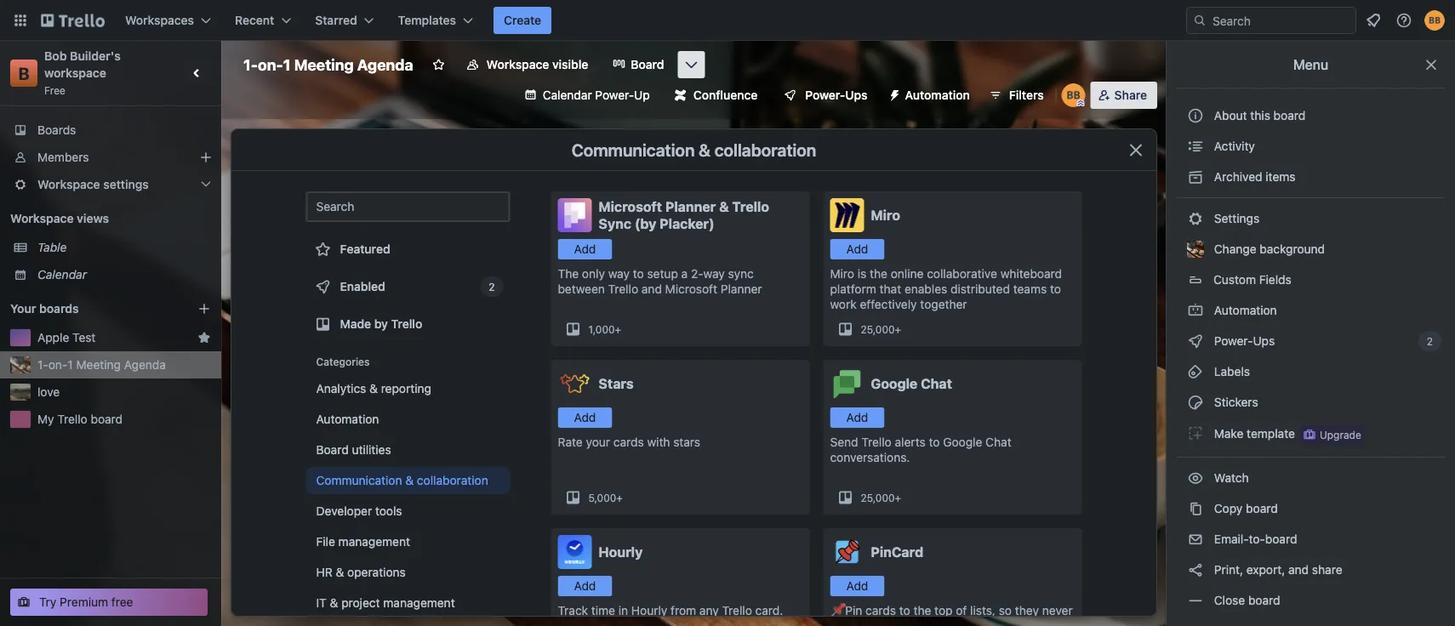 Task type: locate. For each thing, give the bounding box(es) containing it.
microsoft inside the microsoft planner & trello sync (by placker)
[[599, 199, 662, 215]]

sm image for email-to-board
[[1188, 531, 1205, 548]]

hourly down 5,000 +
[[599, 544, 643, 561]]

0 horizontal spatial automation link
[[306, 406, 510, 433]]

workspace for workspace settings
[[37, 177, 100, 192]]

google right alerts
[[943, 435, 983, 449]]

board up 'print, export, and share'
[[1266, 532, 1298, 547]]

2 for enabled
[[489, 281, 495, 293]]

starred button
[[305, 7, 385, 34]]

0 vertical spatial the
[[870, 267, 888, 281]]

ups left automation button
[[846, 88, 868, 102]]

and down setup
[[642, 282, 662, 296]]

the right is
[[870, 267, 888, 281]]

add up track
[[574, 579, 596, 593]]

platform
[[830, 282, 877, 296]]

customize views image
[[683, 56, 700, 73]]

0 horizontal spatial communication & collaboration
[[316, 474, 488, 488]]

0 horizontal spatial planner
[[666, 199, 716, 215]]

sm image for stickers
[[1188, 394, 1205, 411]]

recent button
[[225, 7, 302, 34]]

chat inside 'send trello alerts to google chat conversations.'
[[986, 435, 1012, 449]]

activity
[[1211, 139, 1256, 153]]

2 way from the left
[[704, 267, 725, 281]]

0 vertical spatial 1
[[283, 55, 291, 74]]

agenda left "star or unstar board" image
[[357, 55, 413, 74]]

print,
[[1215, 563, 1244, 577]]

your boards with 4 items element
[[10, 299, 172, 319]]

sm image
[[882, 82, 905, 106], [1188, 302, 1205, 319], [1188, 501, 1205, 518], [1188, 531, 1205, 548]]

board up to-
[[1246, 502, 1278, 516]]

add button for microsoft planner & trello sync (by placker)
[[558, 239, 612, 260]]

1 vertical spatial automation
[[1211, 303, 1278, 318]]

& inside "link"
[[330, 596, 338, 610]]

search image
[[1193, 14, 1207, 27]]

0 vertical spatial collaboration
[[715, 140, 817, 160]]

1 horizontal spatial 1-on-1 meeting agenda
[[243, 55, 413, 74]]

0 vertical spatial communication & collaboration
[[572, 140, 817, 160]]

add for pincard
[[847, 579, 869, 593]]

+
[[615, 323, 622, 335], [895, 323, 902, 335], [617, 492, 623, 504], [895, 492, 902, 504]]

b
[[18, 63, 29, 83]]

+ down 'effectively'
[[895, 323, 902, 335]]

1 25,000 + from the top
[[861, 323, 902, 335]]

make template
[[1211, 427, 1296, 441]]

1 horizontal spatial on-
[[258, 55, 283, 74]]

on- inside 1-on-1 meeting agenda link
[[48, 358, 68, 372]]

to inside 'send trello alerts to google chat conversations.'
[[929, 435, 940, 449]]

miro up "online"
[[871, 207, 901, 223]]

0 vertical spatial management
[[339, 535, 410, 549]]

collaboration down the confluence
[[715, 140, 817, 160]]

1 horizontal spatial planner
[[721, 282, 762, 296]]

email-to-board
[[1211, 532, 1298, 547]]

board down export,
[[1249, 594, 1281, 608]]

add button up track
[[558, 576, 612, 597]]

0 vertical spatial 1-on-1 meeting agenda
[[243, 55, 413, 74]]

developer
[[316, 504, 372, 518]]

automation
[[905, 88, 970, 102], [1211, 303, 1278, 318], [316, 412, 379, 426]]

bob builder (bobbuilder40) image
[[1425, 10, 1445, 31], [1062, 83, 1086, 107]]

1 horizontal spatial communication
[[572, 140, 695, 160]]

board up up
[[631, 57, 664, 72]]

trello up conversations.
[[862, 435, 892, 449]]

meeting down 'test'
[[76, 358, 121, 372]]

board for board utilities
[[316, 443, 349, 457]]

template
[[1247, 427, 1296, 441]]

25,000 down conversations.
[[861, 492, 895, 504]]

to inside 📌 pin cards to the top of lists, so they never get lost!
[[900, 604, 911, 618]]

1 horizontal spatial google
[[943, 435, 983, 449]]

the inside 'miro is the online collaborative whiteboard platform that enables distributed teams to work effectively together'
[[870, 267, 888, 281]]

automation up board utilities
[[316, 412, 379, 426]]

the left top
[[914, 604, 932, 618]]

sm image inside copy board link
[[1188, 501, 1205, 518]]

to left top
[[900, 604, 911, 618]]

board inside "link"
[[631, 57, 664, 72]]

1- up the love
[[37, 358, 48, 372]]

+ up stars
[[615, 323, 622, 335]]

1 horizontal spatial power-
[[806, 88, 846, 102]]

communication
[[572, 140, 695, 160], [316, 474, 402, 488]]

close board link
[[1177, 587, 1445, 615]]

bob builder (bobbuilder40) image right filters
[[1062, 83, 1086, 107]]

& for hr & operations 'link'
[[336, 566, 344, 580]]

google inside 'send trello alerts to google chat conversations.'
[[943, 435, 983, 449]]

1- inside 1-on-1 meeting agenda text field
[[243, 55, 258, 74]]

1 vertical spatial planner
[[721, 282, 762, 296]]

miro for miro
[[871, 207, 901, 223]]

& right hr
[[336, 566, 344, 580]]

sm image inside stickers link
[[1188, 394, 1205, 411]]

templates button
[[388, 7, 484, 34]]

ups up the labels link
[[1254, 334, 1275, 348]]

add up pin
[[847, 579, 869, 593]]

1 horizontal spatial calendar
[[543, 88, 592, 102]]

chat
[[921, 376, 952, 392], [986, 435, 1012, 449]]

1 vertical spatial 1
[[68, 358, 73, 372]]

add up send
[[847, 411, 869, 425]]

so
[[999, 604, 1012, 618]]

2 25,000 + from the top
[[861, 492, 902, 504]]

free
[[111, 595, 133, 610]]

power-ups button
[[772, 82, 878, 109]]

your
[[586, 435, 610, 449]]

1-
[[243, 55, 258, 74], [37, 358, 48, 372]]

1 horizontal spatial 1-
[[243, 55, 258, 74]]

management down hr & operations 'link'
[[383, 596, 455, 610]]

workspace up the table
[[10, 212, 74, 226]]

add button up is
[[830, 239, 885, 260]]

board utilities
[[316, 443, 391, 457]]

workspaces
[[125, 13, 194, 27]]

automation left filters button
[[905, 88, 970, 102]]

and left share
[[1289, 563, 1309, 577]]

sm image for activity
[[1188, 138, 1205, 155]]

7 sm image from the top
[[1188, 425, 1205, 442]]

workspace settings
[[37, 177, 149, 192]]

table
[[37, 240, 67, 255]]

apple test
[[37, 331, 96, 345]]

workspace down create button
[[487, 57, 549, 72]]

bob
[[44, 49, 67, 63]]

0 horizontal spatial meeting
[[76, 358, 121, 372]]

meeting down the starred
[[294, 55, 354, 74]]

members link
[[0, 144, 221, 171]]

& for analytics & reporting link
[[370, 382, 378, 396]]

1 horizontal spatial cards
[[866, 604, 896, 618]]

hourly right in
[[632, 604, 668, 618]]

to right teams
[[1050, 282, 1062, 296]]

make
[[1215, 427, 1244, 441]]

workspace inside dropdown button
[[37, 177, 100, 192]]

1-on-1 meeting agenda link
[[37, 357, 211, 374]]

agenda up the love link
[[124, 358, 166, 372]]

4 sm image from the top
[[1188, 333, 1205, 350]]

1 horizontal spatial chat
[[986, 435, 1012, 449]]

5 sm image from the top
[[1188, 363, 1205, 381]]

25,000 + down 'effectively'
[[861, 323, 902, 335]]

this
[[1251, 109, 1271, 123]]

2 sm image from the top
[[1188, 169, 1205, 186]]

automation link down analytics & reporting link
[[306, 406, 510, 433]]

labels link
[[1177, 358, 1445, 386]]

setup
[[647, 267, 678, 281]]

& inside 'link'
[[336, 566, 344, 580]]

way left "sync"
[[704, 267, 725, 281]]

add button for pincard
[[830, 576, 885, 597]]

communication & collaboration down 'board utilities' link
[[316, 474, 488, 488]]

0 vertical spatial ups
[[846, 88, 868, 102]]

1 vertical spatial cards
[[866, 604, 896, 618]]

2 for power-ups
[[1427, 335, 1434, 347]]

management up operations
[[339, 535, 410, 549]]

share button
[[1091, 82, 1158, 109]]

workspace for workspace visible
[[487, 57, 549, 72]]

1
[[283, 55, 291, 74], [68, 358, 73, 372]]

to-
[[1249, 532, 1266, 547]]

0 vertical spatial 2
[[489, 281, 495, 293]]

9 sm image from the top
[[1188, 562, 1205, 579]]

any
[[700, 604, 719, 618]]

communication up the developer tools on the bottom left of page
[[316, 474, 402, 488]]

on-
[[258, 55, 283, 74], [48, 358, 68, 372]]

miro inside 'miro is the online collaborative whiteboard platform that enables distributed teams to work effectively together'
[[830, 267, 855, 281]]

1 sm image from the top
[[1188, 138, 1205, 155]]

sm image for power-ups
[[1188, 333, 1205, 350]]

+ for miro
[[895, 323, 902, 335]]

sm image inside print, export, and share 'link'
[[1188, 562, 1205, 579]]

25,000 + down conversations.
[[861, 492, 902, 504]]

6 sm image from the top
[[1188, 394, 1205, 411]]

0 vertical spatial agenda
[[357, 55, 413, 74]]

1 vertical spatial meeting
[[76, 358, 121, 372]]

communication down up
[[572, 140, 695, 160]]

cards inside 📌 pin cards to the top of lists, so they never get lost!
[[866, 604, 896, 618]]

sm image inside settings "link"
[[1188, 210, 1205, 227]]

sm image inside watch link
[[1188, 470, 1205, 487]]

add button up pin
[[830, 576, 885, 597]]

25,000 for google chat
[[861, 492, 895, 504]]

1- down the recent
[[243, 55, 258, 74]]

1 vertical spatial power-ups
[[1211, 334, 1279, 348]]

boards link
[[0, 117, 221, 144]]

add button up only at the top left of page
[[558, 239, 612, 260]]

workspace inside button
[[487, 57, 549, 72]]

1 vertical spatial 2
[[1427, 335, 1434, 347]]

1 down apple test
[[68, 358, 73, 372]]

from
[[671, 604, 696, 618]]

microsoft planner & trello sync (by placker)
[[599, 199, 770, 232]]

0 horizontal spatial automation
[[316, 412, 379, 426]]

0 vertical spatial automation link
[[1177, 297, 1445, 324]]

calendar down the table
[[37, 268, 87, 282]]

made by trello link
[[306, 307, 510, 341]]

0 horizontal spatial cards
[[614, 435, 644, 449]]

sm image inside close board link
[[1188, 592, 1205, 610]]

2-
[[691, 267, 704, 281]]

0 horizontal spatial calendar
[[37, 268, 87, 282]]

agenda inside text field
[[357, 55, 413, 74]]

board right this
[[1274, 109, 1306, 123]]

board down the love link
[[91, 412, 123, 426]]

only
[[582, 267, 605, 281]]

online
[[891, 267, 924, 281]]

cards up "lost!"
[[866, 604, 896, 618]]

to for microsoft planner & trello sync (by placker)
[[633, 267, 644, 281]]

1 vertical spatial collaboration
[[417, 474, 488, 488]]

email-
[[1215, 532, 1249, 547]]

close board
[[1211, 594, 1281, 608]]

2 vertical spatial automation
[[316, 412, 379, 426]]

send trello alerts to google chat conversations.
[[830, 435, 1012, 465]]

1 vertical spatial and
[[1289, 563, 1309, 577]]

2 25,000 from the top
[[861, 492, 895, 504]]

0 vertical spatial 25,000 +
[[861, 323, 902, 335]]

+ for google chat
[[895, 492, 902, 504]]

google
[[871, 376, 918, 392], [943, 435, 983, 449]]

create
[[504, 13, 542, 27]]

trello up "sync"
[[733, 199, 770, 215]]

1 vertical spatial calendar
[[37, 268, 87, 282]]

stickers link
[[1177, 389, 1445, 416]]

0 horizontal spatial 1-on-1 meeting agenda
[[37, 358, 166, 372]]

0 vertical spatial and
[[642, 282, 662, 296]]

sm image inside email-to-board link
[[1188, 531, 1205, 548]]

1-on-1 meeting agenda down apple test link
[[37, 358, 166, 372]]

sm image
[[1188, 138, 1205, 155], [1188, 169, 1205, 186], [1188, 210, 1205, 227], [1188, 333, 1205, 350], [1188, 363, 1205, 381], [1188, 394, 1205, 411], [1188, 425, 1205, 442], [1188, 470, 1205, 487], [1188, 562, 1205, 579], [1188, 592, 1205, 610]]

bob builder's workspace free
[[44, 49, 124, 96]]

& up "sync"
[[719, 199, 729, 215]]

add up only at the top left of page
[[574, 242, 596, 256]]

1 horizontal spatial board
[[631, 57, 664, 72]]

1 vertical spatial communication
[[316, 474, 402, 488]]

way right only at the top left of page
[[608, 267, 630, 281]]

sm image for archived items
[[1188, 169, 1205, 186]]

1 horizontal spatial meeting
[[294, 55, 354, 74]]

📌 pin cards to the top of lists, so they never get lost!
[[830, 604, 1073, 627]]

0 horizontal spatial board
[[316, 443, 349, 457]]

1 vertical spatial microsoft
[[665, 282, 718, 296]]

labels
[[1211, 365, 1251, 379]]

google up alerts
[[871, 376, 918, 392]]

calendar down visible
[[543, 88, 592, 102]]

0 vertical spatial google
[[871, 376, 918, 392]]

0 horizontal spatial the
[[870, 267, 888, 281]]

collaboration down 'board utilities' link
[[417, 474, 488, 488]]

add for miro
[[847, 242, 869, 256]]

sm image for watch
[[1188, 470, 1205, 487]]

sm image inside the labels link
[[1188, 363, 1205, 381]]

1,000
[[589, 323, 615, 335]]

0 vertical spatial cards
[[614, 435, 644, 449]]

planner down "sync"
[[721, 282, 762, 296]]

0 horizontal spatial ups
[[846, 88, 868, 102]]

on- down recent dropdown button
[[258, 55, 283, 74]]

1-on-1 meeting agenda
[[243, 55, 413, 74], [37, 358, 166, 372]]

& for it & project management "link"
[[330, 596, 338, 610]]

0 vertical spatial chat
[[921, 376, 952, 392]]

sm image inside 'archived items' link
[[1188, 169, 1205, 186]]

trello right between
[[608, 282, 639, 296]]

1 vertical spatial workspace
[[37, 177, 100, 192]]

1 horizontal spatial automation
[[905, 88, 970, 102]]

1 vertical spatial miro
[[830, 267, 855, 281]]

1 down recent dropdown button
[[283, 55, 291, 74]]

8 sm image from the top
[[1188, 470, 1205, 487]]

to right alerts
[[929, 435, 940, 449]]

calendar inside calendar power-up link
[[543, 88, 592, 102]]

0 horizontal spatial 1-
[[37, 358, 48, 372]]

0 horizontal spatial miro
[[830, 267, 855, 281]]

0 vertical spatial microsoft
[[599, 199, 662, 215]]

add button up your
[[558, 408, 612, 428]]

1 horizontal spatial ups
[[1254, 334, 1275, 348]]

add button
[[558, 239, 612, 260], [830, 239, 885, 260], [558, 408, 612, 428], [830, 408, 885, 428], [558, 576, 612, 597], [830, 576, 885, 597]]

1-on-1 meeting agenda down the starred
[[243, 55, 413, 74]]

0 notifications image
[[1364, 10, 1384, 31]]

placker)
[[660, 216, 715, 232]]

communication & collaboration inside communication & collaboration link
[[316, 474, 488, 488]]

trello right by
[[391, 317, 422, 331]]

filters
[[1009, 88, 1044, 102]]

custom fields
[[1214, 273, 1292, 287]]

upgrade
[[1320, 429, 1362, 441]]

& right the analytics
[[370, 382, 378, 396]]

+ down conversations.
[[895, 492, 902, 504]]

sm image for automation
[[1188, 302, 1205, 319]]

0 horizontal spatial 2
[[489, 281, 495, 293]]

25,000 down 'effectively'
[[861, 323, 895, 335]]

& inside the microsoft planner & trello sync (by placker)
[[719, 199, 729, 215]]

microsoft down 2-
[[665, 282, 718, 296]]

1 vertical spatial google
[[943, 435, 983, 449]]

add up your
[[574, 411, 596, 425]]

about this board
[[1215, 109, 1306, 123]]

10 sm image from the top
[[1188, 592, 1205, 610]]

miro up platform
[[830, 267, 855, 281]]

0 vertical spatial meeting
[[294, 55, 354, 74]]

1 horizontal spatial power-ups
[[1211, 334, 1279, 348]]

0 horizontal spatial chat
[[921, 376, 952, 392]]

your
[[10, 302, 36, 316]]

featured link
[[306, 232, 510, 266]]

0 horizontal spatial on-
[[48, 358, 68, 372]]

trello right my
[[57, 412, 87, 426]]

board for board
[[631, 57, 664, 72]]

0 vertical spatial communication
[[572, 140, 695, 160]]

automation down 'custom fields'
[[1211, 303, 1278, 318]]

trello inside the only way to setup a 2-way sync between trello and microsoft planner
[[608, 282, 639, 296]]

Search field
[[1207, 8, 1356, 33]]

1- inside 1-on-1 meeting agenda link
[[37, 358, 48, 372]]

1 25,000 from the top
[[861, 323, 895, 335]]

to left setup
[[633, 267, 644, 281]]

0 vertical spatial automation
[[905, 88, 970, 102]]

0 vertical spatial 1-
[[243, 55, 258, 74]]

0 vertical spatial bob builder (bobbuilder40) image
[[1425, 10, 1445, 31]]

3 sm image from the top
[[1188, 210, 1205, 227]]

& for communication & collaboration link on the bottom left
[[405, 474, 414, 488]]

1 vertical spatial management
[[383, 596, 455, 610]]

ups inside power-ups button
[[846, 88, 868, 102]]

automation link down the custom fields 'button'
[[1177, 297, 1445, 324]]

+ down rate your cards with stars
[[617, 492, 623, 504]]

microsoft up (by
[[599, 199, 662, 215]]

hr
[[316, 566, 333, 580]]

1 horizontal spatial way
[[704, 267, 725, 281]]

add button for google chat
[[830, 408, 885, 428]]

board left utilities
[[316, 443, 349, 457]]

track time in hourly from any trello card.
[[558, 604, 784, 618]]

1 vertical spatial chat
[[986, 435, 1012, 449]]

back to home image
[[41, 7, 105, 34]]

0 vertical spatial planner
[[666, 199, 716, 215]]

0 horizontal spatial way
[[608, 267, 630, 281]]

1 vertical spatial 25,000
[[861, 492, 895, 504]]

workspace down the members
[[37, 177, 100, 192]]

cards left with
[[614, 435, 644, 449]]

1 horizontal spatial the
[[914, 604, 932, 618]]

my trello board link
[[37, 411, 211, 428]]

effectively
[[860, 298, 917, 312]]

copy board link
[[1177, 495, 1445, 523]]

0 vertical spatial workspace
[[487, 57, 549, 72]]

+ for stars
[[617, 492, 623, 504]]

1 vertical spatial on-
[[48, 358, 68, 372]]

1 horizontal spatial agenda
[[357, 55, 413, 74]]

& down 'board utilities' link
[[405, 474, 414, 488]]

add up is
[[847, 242, 869, 256]]

add for hourly
[[574, 579, 596, 593]]

to inside the only way to setup a 2-way sync between trello and microsoft planner
[[633, 267, 644, 281]]

calendar inside calendar link
[[37, 268, 87, 282]]

1 vertical spatial bob builder (bobbuilder40) image
[[1062, 83, 1086, 107]]

visible
[[552, 57, 589, 72]]

communication & collaboration down confluence icon
[[572, 140, 817, 160]]

0 horizontal spatial power-ups
[[806, 88, 868, 102]]

activity link
[[1177, 133, 1445, 160]]

& right it
[[330, 596, 338, 610]]

1 horizontal spatial microsoft
[[665, 282, 718, 296]]

1 vertical spatial communication & collaboration
[[316, 474, 488, 488]]

1 way from the left
[[608, 267, 630, 281]]

1 horizontal spatial communication & collaboration
[[572, 140, 817, 160]]

planner up placker)
[[666, 199, 716, 215]]

add for stars
[[574, 411, 596, 425]]

0 horizontal spatial agenda
[[124, 358, 166, 372]]

board inside button
[[1274, 109, 1306, 123]]

add button up send
[[830, 408, 885, 428]]

1 horizontal spatial 1
[[283, 55, 291, 74]]

25,000 +
[[861, 323, 902, 335], [861, 492, 902, 504]]

boards
[[39, 302, 79, 316]]

utilities
[[352, 443, 391, 457]]

2 vertical spatial workspace
[[10, 212, 74, 226]]

cards
[[614, 435, 644, 449], [866, 604, 896, 618]]

on- down the apple
[[48, 358, 68, 372]]

test
[[72, 331, 96, 345]]

1 vertical spatial ups
[[1254, 334, 1275, 348]]

copy
[[1215, 502, 1243, 516]]

file management
[[316, 535, 410, 549]]

miro
[[871, 207, 901, 223], [830, 267, 855, 281]]

planner
[[666, 199, 716, 215], [721, 282, 762, 296]]

0 vertical spatial board
[[631, 57, 664, 72]]

sm image inside activity "link"
[[1188, 138, 1205, 155]]

& down confluence 'button'
[[699, 140, 711, 160]]

board utilities link
[[306, 437, 510, 464]]

sm image for labels
[[1188, 363, 1205, 381]]

bob builder (bobbuilder40) image right open information menu image
[[1425, 10, 1445, 31]]

0 vertical spatial on-
[[258, 55, 283, 74]]

0 horizontal spatial and
[[642, 282, 662, 296]]



Task type: vqa. For each thing, say whether or not it's contained in the screenshot.
"alerts" on the right of the page
yes



Task type: describe. For each thing, give the bounding box(es) containing it.
the only way to setup a 2-way sync between trello and microsoft planner
[[558, 267, 762, 296]]

automation button
[[882, 82, 980, 109]]

communication & collaboration link
[[306, 467, 510, 495]]

25,000 for miro
[[861, 323, 895, 335]]

trello inside 'send trello alerts to google chat conversations.'
[[862, 435, 892, 449]]

management inside file management link
[[339, 535, 410, 549]]

analytics & reporting
[[316, 382, 432, 396]]

never
[[1043, 604, 1073, 618]]

sm image for make template
[[1188, 425, 1205, 442]]

stickers
[[1211, 395, 1259, 409]]

alerts
[[895, 435, 926, 449]]

print, export, and share
[[1211, 563, 1343, 577]]

cards for pincard
[[866, 604, 896, 618]]

board for to-
[[1266, 532, 1298, 547]]

2 horizontal spatial automation
[[1211, 303, 1278, 318]]

management inside it & project management "link"
[[383, 596, 455, 610]]

planner inside the microsoft planner & trello sync (by placker)
[[666, 199, 716, 215]]

reporting
[[381, 382, 432, 396]]

love link
[[37, 384, 211, 401]]

and inside the only way to setup a 2-way sync between trello and microsoft planner
[[642, 282, 662, 296]]

power-ups inside button
[[806, 88, 868, 102]]

0 horizontal spatial power-
[[595, 88, 634, 102]]

send
[[830, 435, 859, 449]]

try premium free
[[39, 595, 133, 610]]

that
[[880, 282, 902, 296]]

teams
[[1014, 282, 1047, 296]]

1 horizontal spatial bob builder (bobbuilder40) image
[[1425, 10, 1445, 31]]

recent
[[235, 13, 274, 27]]

1,000 +
[[589, 323, 622, 335]]

sm image inside automation button
[[882, 82, 905, 106]]

the
[[558, 267, 579, 281]]

conversations.
[[830, 451, 910, 465]]

email-to-board link
[[1177, 526, 1445, 553]]

the inside 📌 pin cards to the top of lists, so they never get lost!
[[914, 604, 932, 618]]

fields
[[1260, 273, 1292, 287]]

open information menu image
[[1396, 12, 1413, 29]]

workspace
[[44, 66, 106, 80]]

this member is an admin of this board. image
[[1077, 100, 1085, 107]]

analytics & reporting link
[[306, 375, 510, 403]]

1-on-1 meeting agenda inside text field
[[243, 55, 413, 74]]

calendar power-up
[[543, 88, 650, 102]]

add button for miro
[[830, 239, 885, 260]]

1 vertical spatial hourly
[[632, 604, 668, 618]]

it & project management link
[[306, 590, 510, 617]]

about this board button
[[1177, 102, 1445, 129]]

my
[[37, 412, 54, 426]]

1 vertical spatial 1-on-1 meeting agenda
[[37, 358, 166, 372]]

0 horizontal spatial google
[[871, 376, 918, 392]]

📌
[[830, 604, 842, 618]]

made by trello
[[340, 317, 422, 331]]

calendar for calendar
[[37, 268, 87, 282]]

25,000 + for miro
[[861, 323, 902, 335]]

add board image
[[197, 302, 211, 316]]

workspace views
[[10, 212, 109, 226]]

archived items
[[1211, 170, 1296, 184]]

primary element
[[0, 0, 1456, 41]]

they
[[1015, 604, 1039, 618]]

developer tools link
[[306, 498, 510, 525]]

lists,
[[971, 604, 996, 618]]

copy board
[[1211, 502, 1278, 516]]

calendar power-up link
[[514, 82, 660, 109]]

microsoft inside the only way to setup a 2-way sync between trello and microsoft planner
[[665, 282, 718, 296]]

0 vertical spatial hourly
[[599, 544, 643, 561]]

automation inside button
[[905, 88, 970, 102]]

try premium free button
[[10, 589, 208, 616]]

trello right any
[[722, 604, 752, 618]]

25,000 + for google chat
[[861, 492, 902, 504]]

1 horizontal spatial collaboration
[[715, 140, 817, 160]]

settings
[[103, 177, 149, 192]]

to for pincard
[[900, 604, 911, 618]]

workspace navigation collapse icon image
[[186, 61, 209, 85]]

meeting inside text field
[[294, 55, 354, 74]]

Search text field
[[306, 192, 510, 222]]

add for google chat
[[847, 411, 869, 425]]

my trello board
[[37, 412, 123, 426]]

to for google chat
[[929, 435, 940, 449]]

try
[[39, 595, 57, 610]]

share
[[1115, 88, 1148, 102]]

custom
[[1214, 273, 1256, 287]]

boards
[[37, 123, 76, 137]]

workspaces button
[[115, 7, 221, 34]]

lost!
[[852, 619, 875, 627]]

calendar link
[[37, 266, 211, 283]]

custom fields button
[[1177, 266, 1445, 294]]

1 horizontal spatial automation link
[[1177, 297, 1445, 324]]

about
[[1215, 109, 1248, 123]]

power- inside button
[[806, 88, 846, 102]]

Board name text field
[[235, 51, 422, 78]]

free
[[44, 84, 66, 96]]

miro for miro is the online collaborative whiteboard platform that enables distributed teams to work effectively together
[[830, 267, 855, 281]]

export,
[[1247, 563, 1286, 577]]

sm image for settings
[[1188, 210, 1205, 227]]

to inside 'miro is the online collaborative whiteboard platform that enables distributed teams to work effectively together'
[[1050, 282, 1062, 296]]

confluence icon image
[[675, 89, 687, 101]]

love
[[37, 385, 60, 399]]

+ for microsoft planner & trello sync (by placker)
[[615, 323, 622, 335]]

developer tools
[[316, 504, 402, 518]]

planner inside the only way to setup a 2-way sync between trello and microsoft planner
[[721, 282, 762, 296]]

archived items link
[[1177, 163, 1445, 191]]

change
[[1215, 242, 1257, 256]]

calendar for calendar power-up
[[543, 88, 592, 102]]

add button for stars
[[558, 408, 612, 428]]

workspace for workspace views
[[10, 212, 74, 226]]

made
[[340, 317, 371, 331]]

of
[[956, 604, 967, 618]]

archived
[[1215, 170, 1263, 184]]

sm image for copy board
[[1188, 501, 1205, 518]]

sync
[[728, 267, 754, 281]]

0 horizontal spatial communication
[[316, 474, 402, 488]]

enabled
[[340, 280, 385, 294]]

views
[[77, 212, 109, 226]]

1 vertical spatial agenda
[[124, 358, 166, 372]]

1 inside text field
[[283, 55, 291, 74]]

add button for hourly
[[558, 576, 612, 597]]

2 horizontal spatial power-
[[1215, 334, 1254, 348]]

board for this
[[1274, 109, 1306, 123]]

file management link
[[306, 529, 510, 556]]

star or unstar board image
[[432, 58, 446, 72]]

board for trello
[[91, 412, 123, 426]]

tools
[[375, 504, 402, 518]]

file
[[316, 535, 335, 549]]

bob builder's workspace link
[[44, 49, 124, 80]]

between
[[558, 282, 605, 296]]

sm image for print, export, and share
[[1188, 562, 1205, 579]]

add for microsoft planner & trello sync (by placker)
[[574, 242, 596, 256]]

watch link
[[1177, 465, 1445, 492]]

trello inside the microsoft planner & trello sync (by placker)
[[733, 199, 770, 215]]

starred icon image
[[197, 331, 211, 345]]

stars
[[599, 376, 634, 392]]

on- inside 1-on-1 meeting agenda text field
[[258, 55, 283, 74]]

google chat
[[871, 376, 952, 392]]

workspace visible button
[[456, 51, 599, 78]]

featured
[[340, 242, 390, 256]]

workspace visible
[[487, 57, 589, 72]]

and inside 'link'
[[1289, 563, 1309, 577]]

cards for stars
[[614, 435, 644, 449]]

0 horizontal spatial 1
[[68, 358, 73, 372]]

filters button
[[984, 82, 1049, 109]]

confluence button
[[665, 82, 768, 109]]

sm image for close board
[[1188, 592, 1205, 610]]



